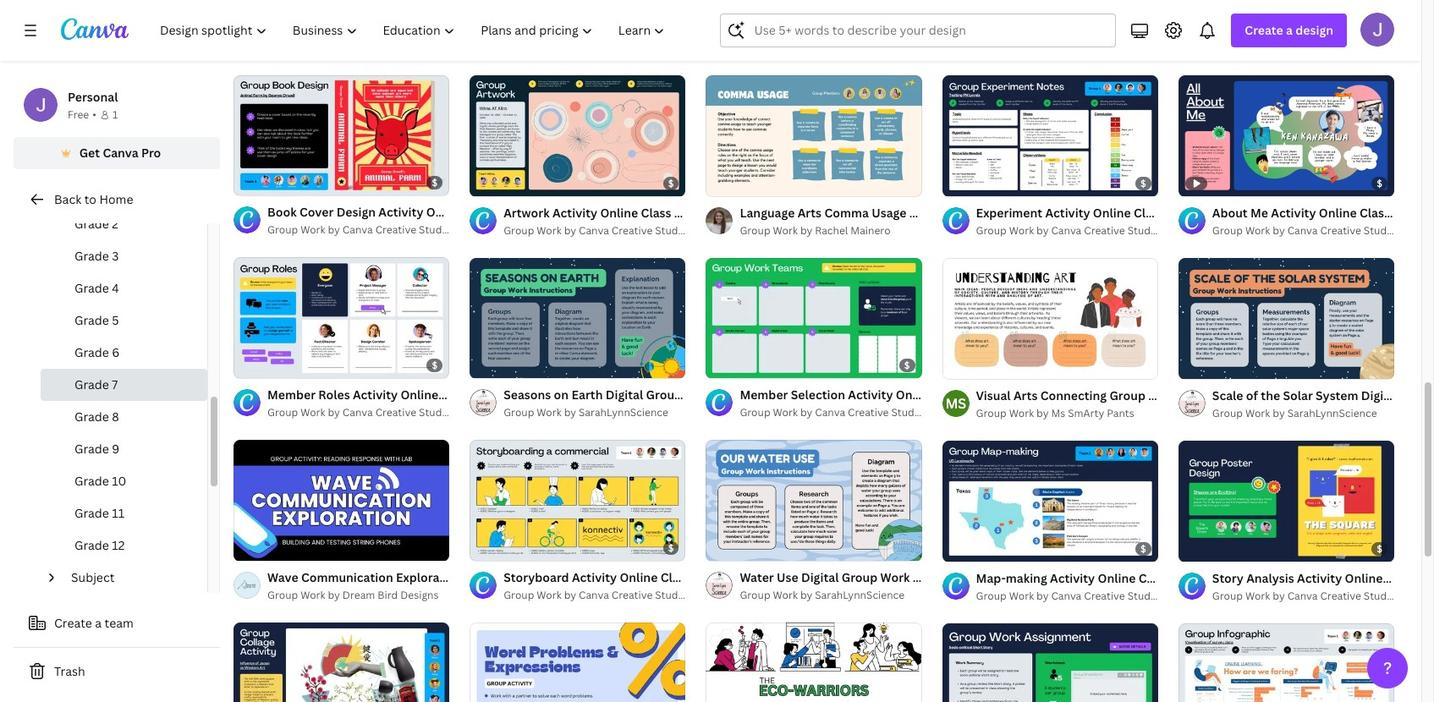 Task type: locate. For each thing, give the bounding box(es) containing it.
bird
[[378, 588, 398, 603]]

member inside member roles activity online class group work group work by canva creative studio
[[267, 387, 316, 403]]

$ up member selection activity online class group work link
[[904, 359, 910, 372]]

activity inside book cover design activity online class group work group work by canva creative studio
[[379, 204, 423, 220]]

class inside experiment activity online class group work group work by canva creative studio
[[1134, 205, 1164, 221]]

1 for water use digital group work activity in blue lined style image
[[718, 541, 723, 554]]

9
[[112, 441, 120, 457]]

studio inside storyboard activity online class group work group work by canva creative studio
[[655, 588, 687, 603]]

1 vertical spatial create
[[54, 615, 92, 631]]

creative inside storyboard activity online class group work group work by canva creative studio
[[612, 588, 653, 603]]

grade 6 link
[[41, 337, 207, 369]]

visual arts connecting group work in brown illustrative sticky note style image
[[942, 258, 1158, 379]]

get canva pro
[[79, 145, 161, 161]]

home
[[99, 191, 133, 207]]

1 of 2 link
[[706, 75, 922, 196], [942, 75, 1158, 197]]

1 of 2 for group work by canva creative studio
[[954, 176, 978, 189]]

creative
[[375, 223, 416, 237], [612, 223, 653, 237], [1084, 224, 1125, 238], [1320, 224, 1361, 238], [375, 406, 416, 420], [848, 406, 889, 420], [612, 588, 653, 603], [1084, 589, 1125, 603], [1320, 589, 1361, 603]]

group work by canva creative studio link down analysis
[[1212, 588, 1396, 605]]

of for language arts comma usage group work in blue, yellow, cream illustrative style image
[[725, 176, 734, 188]]

story
[[1212, 570, 1244, 586]]

3 for story
[[1209, 542, 1215, 554]]

activity inside about me activity online class group w group work by canva creative studio
[[1271, 205, 1316, 221]]

digital
[[801, 570, 839, 586]]

experiment
[[976, 205, 1043, 221]]

1 horizontal spatial 4
[[737, 541, 742, 554]]

0 horizontal spatial 2
[[112, 216, 118, 232]]

activity inside experiment activity online class group work group work by canva creative studio
[[1045, 205, 1090, 221]]

3 for map-
[[973, 542, 978, 554]]

4 down grade 3 link
[[112, 280, 119, 296]]

infographic design activity online class group work image
[[1179, 623, 1394, 702]]

about me activity online class group w group work by canva creative studio
[[1212, 205, 1434, 238]]

1 for story analysis activity online class group work image at the right
[[1190, 542, 1195, 554]]

1 of 3 for book
[[245, 176, 270, 188]]

class inside member roles activity online class group work group work by canva creative studio
[[441, 387, 472, 403]]

studio inside book cover design activity online class group work group work by canva creative studio
[[419, 223, 451, 237]]

grade 5 link
[[41, 305, 207, 337]]

$ up experiment activity online class group work link in the top right of the page
[[1141, 177, 1146, 190]]

grade for grade 3
[[74, 248, 109, 264]]

9 grade from the top
[[74, 473, 109, 489]]

group work by canva creative studio link for member selection activity online class group work
[[740, 405, 924, 422]]

online inside artwork activity online class group work group work by canva creative studio
[[600, 204, 638, 220]]

class inside story analysis activity online class gro group work by canva creative studio
[[1386, 570, 1416, 586]]

0 horizontal spatial 1 of 2
[[718, 176, 742, 188]]

of for map-making activity online class group work image
[[961, 542, 971, 554]]

1 horizontal spatial group work by sarahlynnscience link
[[740, 588, 922, 604]]

a down human adaptations group work activity in blue brown illustrative style image
[[1286, 22, 1293, 38]]

$ for about me activity online class group w
[[1377, 177, 1383, 190]]

grade down to
[[74, 216, 109, 232]]

canva down artwork activity online class group work link
[[579, 223, 609, 237]]

0 vertical spatial a
[[1286, 22, 1293, 38]]

book cover design activity online class group work image
[[234, 75, 449, 196]]

grade 3 link
[[41, 240, 207, 272]]

grade for grade 9
[[74, 441, 109, 457]]

$ up map-making activity online class group work link
[[1141, 542, 1146, 555]]

2 1 of 2 link from the left
[[942, 75, 1158, 197]]

grade inside the grade 6 link
[[74, 344, 109, 360]]

by
[[328, 40, 340, 55], [564, 40, 576, 55], [800, 40, 813, 55], [1273, 40, 1285, 55], [1037, 41, 1049, 55], [328, 223, 340, 237], [564, 223, 576, 237], [800, 223, 813, 237], [1037, 224, 1049, 238], [1273, 224, 1285, 238], [328, 406, 340, 420], [564, 406, 576, 420], [800, 406, 813, 420], [1037, 406, 1049, 421], [1273, 406, 1285, 421], [328, 588, 340, 603], [564, 588, 576, 603], [800, 588, 813, 603], [1037, 589, 1049, 603], [1273, 589, 1285, 603]]

by inside water use digital group work activity in blue lined style group work by sarahlynnscience
[[800, 588, 813, 603]]

experiment activity online class group work link
[[976, 204, 1235, 223]]

canva down storyboard activity online class group work link
[[579, 588, 609, 603]]

by inside member roles activity online class group work group work by canva creative studio
[[328, 406, 340, 420]]

class
[[467, 204, 497, 220], [641, 204, 671, 220], [1134, 205, 1164, 221], [1360, 205, 1390, 221], [441, 387, 472, 403], [937, 387, 967, 403], [661, 570, 691, 586], [1139, 570, 1169, 586], [1386, 570, 1416, 586]]

1 of 3 link for book
[[234, 75, 449, 196]]

creative down book cover design activity online class group work link
[[375, 223, 416, 237]]

dream
[[343, 588, 375, 603]]

grade 6
[[74, 344, 120, 360]]

trash
[[54, 663, 85, 679]]

work
[[301, 40, 325, 55], [537, 40, 562, 55], [773, 40, 798, 55], [1246, 40, 1270, 55], [1009, 41, 1034, 55], [539, 204, 569, 220], [713, 204, 743, 220], [1206, 205, 1235, 221], [301, 223, 325, 237], [537, 223, 562, 237], [773, 223, 798, 237], [1009, 224, 1034, 238], [1246, 224, 1270, 238], [513, 387, 543, 403], [1009, 387, 1038, 403], [301, 406, 325, 420], [537, 406, 562, 420], [773, 406, 798, 420], [1009, 406, 1034, 421], [1246, 406, 1270, 421], [733, 570, 762, 586], [881, 570, 910, 586], [1211, 570, 1240, 586], [301, 588, 325, 603], [537, 588, 562, 603], [773, 588, 798, 603], [1009, 589, 1034, 603], [1246, 589, 1270, 603]]

by inside storyboard activity online class group work group work by canva creative studio
[[564, 588, 576, 603]]

8
[[112, 409, 119, 425], [264, 541, 270, 554]]

studio down member selection activity online class group work link
[[891, 406, 924, 420]]

activity right artwork
[[552, 204, 597, 220]]

0 horizontal spatial group work by sarahlynnscience link
[[504, 405, 686, 422]]

in
[[961, 570, 971, 586]]

design
[[336, 204, 376, 220]]

activity right selection on the right of the page
[[848, 387, 893, 403]]

activity left in
[[913, 570, 958, 586]]

group work by canva creative studio link down roles
[[267, 405, 451, 422]]

1 1 of 2 link from the left
[[706, 75, 922, 196]]

by inside 'map-making activity online class group work group work by canva creative studio'
[[1037, 589, 1049, 603]]

canva inside storyboard activity online class group work group work by canva creative studio
[[579, 588, 609, 603]]

by inside about me activity online class group w group work by canva creative studio
[[1273, 224, 1285, 238]]

create a team button
[[14, 607, 220, 641]]

grade inside grade 5 link
[[74, 312, 109, 328]]

1 of 3 link for story
[[1179, 441, 1394, 562]]

$ for book cover design activity online class group work
[[432, 176, 438, 189]]

grade left 10
[[74, 473, 109, 489]]

group work by canva creative studio link down "storyboard"
[[504, 588, 687, 604]]

$ up storyboard activity online class group work link
[[668, 542, 674, 555]]

creative inside about me activity online class group w group work by canva creative studio
[[1320, 224, 1361, 238]]

grade 8 link
[[41, 401, 207, 433]]

create a design button
[[1231, 14, 1347, 47]]

3 grade from the top
[[74, 280, 109, 296]]

studio down about me activity online class group w link
[[1364, 224, 1396, 238]]

language arts comma usage group work in blue, yellow, cream illustrative style image
[[706, 75, 922, 196]]

studio down storyboard activity online class group work link
[[655, 588, 687, 603]]

2
[[737, 176, 742, 188], [973, 176, 978, 189], [112, 216, 118, 232]]

of for the artwork activity online class group work "image"
[[489, 176, 498, 188]]

member left selection on the right of the page
[[740, 387, 788, 403]]

4 grade from the top
[[74, 312, 109, 328]]

4 up water
[[737, 541, 742, 554]]

1 horizontal spatial 1 of 2 link
[[942, 75, 1158, 197]]

use
[[777, 570, 798, 586]]

water use digital group work activity in blue lined style image
[[706, 440, 922, 562]]

grade inside grade 3 link
[[74, 248, 109, 264]]

$ for map-making activity online class group work
[[1141, 542, 1146, 555]]

11
[[112, 505, 125, 521]]

1 of 3 link for map-
[[942, 441, 1158, 562]]

creative down story analysis activity online class gro link
[[1320, 589, 1361, 603]]

1 of 3 link for member
[[234, 257, 449, 379]]

0 horizontal spatial 8
[[112, 409, 119, 425]]

6 grade from the top
[[74, 377, 109, 393]]

grade left 6
[[74, 344, 109, 360]]

2 horizontal spatial group work by sarahlynnscience
[[1212, 406, 1377, 421]]

grade for grade 2
[[74, 216, 109, 232]]

grade down grade 7
[[74, 409, 109, 425]]

grade 9 link
[[41, 433, 207, 465]]

member left roles
[[267, 387, 316, 403]]

studio down map-making activity online class group work link
[[1128, 589, 1160, 603]]

grade inside grade 2 link
[[74, 216, 109, 232]]

grade for grade 4
[[74, 280, 109, 296]]

a left the "team" at the bottom of the page
[[95, 615, 102, 631]]

grade for grade 11
[[74, 505, 109, 521]]

group work by sarahlynnscience link
[[504, 405, 686, 422], [1212, 405, 1394, 422], [740, 588, 922, 604]]

a inside button
[[95, 615, 102, 631]]

rachel
[[815, 223, 848, 237]]

map-making activity online class group work image
[[942, 441, 1158, 562]]

1 for scale of the solar system digital group work in organic hand-drawn style image on the right of the page
[[1190, 359, 1195, 372]]

1 horizontal spatial 2
[[737, 176, 742, 188]]

experiment activity online class group work image
[[942, 75, 1158, 197]]

1 horizontal spatial create
[[1245, 22, 1283, 38]]

creative down about me activity online class group w link
[[1320, 224, 1361, 238]]

1 horizontal spatial group work by ljr edu resources link
[[976, 40, 1158, 57]]

2 member from the left
[[740, 387, 788, 403]]

create down human adaptations group work activity in blue brown illustrative style image
[[1245, 22, 1283, 38]]

$ up story analysis activity online class gro link
[[1377, 542, 1383, 555]]

design
[[1296, 22, 1334, 38]]

by inside story analysis activity online class gro group work by canva creative studio
[[1273, 589, 1285, 603]]

activity right me
[[1271, 205, 1316, 221]]

group work by sarahlynnscience for 1 of 3
[[504, 406, 668, 420]]

creative down artwork activity online class group work link
[[612, 223, 653, 237]]

grade inside grade 10 link
[[74, 473, 109, 489]]

$ up about me activity online class group w link
[[1377, 177, 1383, 190]]

grade left '7'
[[74, 377, 109, 393]]

grade 4
[[74, 280, 119, 296]]

class inside 'member selection activity online class group work group work by canva creative studio'
[[937, 387, 967, 403]]

online inside member roles activity online class group work group work by canva creative studio
[[401, 387, 439, 403]]

group work by canva creative studio link down artwork
[[504, 222, 687, 239]]

1 for member roles activity online class group work 'image'
[[245, 358, 250, 371]]

1 of 2 link for group work by canva creative studio
[[942, 75, 1158, 197]]

canva down style
[[1051, 589, 1082, 603]]

grade 5
[[74, 312, 119, 328]]

group work by canva creative studio link down selection on the right of the page
[[740, 405, 924, 422]]

creative down experiment activity online class group work link in the top right of the page
[[1084, 224, 1125, 238]]

3 inside grade 3 link
[[112, 248, 119, 264]]

activity right analysis
[[1297, 570, 1342, 586]]

0 horizontal spatial a
[[95, 615, 102, 631]]

studio
[[419, 223, 451, 237], [655, 223, 687, 237], [1128, 224, 1160, 238], [1364, 224, 1396, 238], [419, 406, 451, 420], [891, 406, 924, 420], [655, 588, 687, 603], [1128, 589, 1160, 603], [1364, 589, 1396, 603]]

2 for group work by canva creative studio
[[973, 176, 978, 189]]

canva down selection on the right of the page
[[815, 406, 845, 420]]

grade inside the 'grade 11' link
[[74, 505, 109, 521]]

1 vertical spatial a
[[95, 615, 102, 631]]

2 horizontal spatial 2
[[973, 176, 978, 189]]

a for design
[[1286, 22, 1293, 38]]

storyboard activity online class group work group work by canva creative studio
[[504, 570, 762, 603]]

2 horizontal spatial group work by sarahlynnscience link
[[1212, 405, 1394, 422]]

group work by sarahlynnscience
[[267, 40, 432, 55], [504, 406, 668, 420], [1212, 406, 1377, 421]]

group work by sarahlynnscience link for 1 of 4
[[740, 588, 922, 604]]

1 grade from the top
[[74, 216, 109, 232]]

0 horizontal spatial create
[[54, 615, 92, 631]]

grade left 12
[[74, 537, 109, 553]]

activity right experiment
[[1045, 205, 1090, 221]]

1 horizontal spatial 8
[[264, 541, 270, 554]]

grade inside grade 4 link
[[74, 280, 109, 296]]

activity inside 'member selection activity online class group work group work by canva creative studio'
[[848, 387, 893, 403]]

creative inside experiment activity online class group work group work by canva creative studio
[[1084, 224, 1125, 238]]

activity right making
[[1050, 570, 1095, 586]]

math word problems and expressions group work activity in blue yellow graphic style image
[[470, 623, 686, 702]]

grade for grade 10
[[74, 473, 109, 489]]

grade for grade 12
[[74, 537, 109, 553]]

11 grade from the top
[[74, 537, 109, 553]]

artwork activity online class group work group work by canva creative studio
[[504, 204, 743, 237]]

grade down grade 2
[[74, 248, 109, 264]]

collage activity online class group work image
[[234, 623, 449, 702]]

2 horizontal spatial group work by ljr edu resources link
[[1212, 39, 1394, 56]]

grade left 9
[[74, 441, 109, 457]]

group work by ljr edu resources link
[[740, 39, 922, 56], [1212, 39, 1394, 56], [976, 40, 1158, 57]]

8 inside grade 8 link
[[112, 409, 119, 425]]

blue
[[974, 570, 1000, 586]]

group work by canva creative studio link down design
[[267, 222, 451, 239]]

group work by canva creative studio link for artwork activity online class group work
[[504, 222, 687, 239]]

creative down map-making activity online class group work link
[[1084, 589, 1125, 603]]

of for experiment activity online class group work image
[[961, 176, 971, 189]]

create inside button
[[54, 615, 92, 631]]

group work by canva creative studio link down me
[[1212, 223, 1396, 240]]

group work by canva creative studio link for storyboard activity online class group work
[[504, 588, 687, 604]]

group work by canva creative studio link down experiment
[[976, 223, 1160, 240]]

activity right "storyboard"
[[572, 570, 617, 586]]

1 vertical spatial 8
[[264, 541, 270, 554]]

5 grade from the top
[[74, 344, 109, 360]]

1 horizontal spatial member
[[740, 387, 788, 403]]

studio down experiment activity online class group work link in the top right of the page
[[1128, 224, 1160, 238]]

$ for storyboard activity online class group work
[[668, 542, 674, 555]]

activity inside storyboard activity online class group work group work by canva creative studio
[[572, 570, 617, 586]]

member selection activity online class group work image
[[706, 257, 922, 379]]

activity right design
[[379, 204, 423, 220]]

grade inside grade 12 link
[[74, 537, 109, 553]]

$ up artwork activity online class group work link
[[668, 176, 674, 189]]

online inside 'map-making activity online class group work group work by canva creative studio'
[[1098, 570, 1136, 586]]

$ up book cover design activity online class group work link
[[432, 176, 438, 189]]

canva down roles
[[343, 406, 373, 420]]

studio down book cover design activity online class group work link
[[419, 223, 451, 237]]

sarahlynnscience inside water use digital group work activity in blue lined style group work by sarahlynnscience
[[815, 588, 905, 603]]

analysis
[[1247, 570, 1294, 586]]

0 vertical spatial 5
[[112, 312, 119, 328]]

1 for seasons on earth digital group work in blue green illustrative style image
[[482, 358, 487, 371]]

studio inside 'member selection activity online class group work group work by canva creative studio'
[[891, 406, 924, 420]]

selection
[[791, 387, 845, 403]]

studio down member roles activity online class group work link
[[419, 406, 451, 420]]

online
[[426, 204, 464, 220], [600, 204, 638, 220], [1093, 205, 1131, 221], [1319, 205, 1357, 221], [401, 387, 439, 403], [896, 387, 934, 403], [620, 570, 658, 586], [1098, 570, 1136, 586], [1345, 570, 1383, 586]]

creative down storyboard activity online class group work link
[[612, 588, 653, 603]]

grade 10 link
[[41, 465, 207, 498]]

member roles activity online class group work image
[[234, 257, 449, 379]]

gro
[[1419, 570, 1434, 586]]

1 horizontal spatial a
[[1286, 22, 1293, 38]]

canva inside story analysis activity online class gro group work by canva creative studio
[[1288, 589, 1318, 603]]

studio down artwork activity online class group work link
[[655, 223, 687, 237]]

studio down story analysis activity online class gro link
[[1364, 589, 1396, 603]]

1 horizontal spatial group work by sarahlynnscience
[[504, 406, 668, 420]]

0 horizontal spatial member
[[267, 387, 316, 403]]

of for member roles activity online class group work 'image'
[[253, 358, 262, 371]]

of for scale of the solar system digital group work in organic hand-drawn style image on the right of the page
[[1198, 359, 1207, 372]]

book
[[267, 204, 297, 220]]

of for visual arts connecting group work in brown illustrative sticky note style image
[[961, 359, 971, 372]]

studio inside about me activity online class group w group work by canva creative studio
[[1364, 224, 1396, 238]]

10 grade from the top
[[74, 505, 109, 521]]

1 horizontal spatial 5
[[1209, 359, 1215, 372]]

create inside dropdown button
[[1245, 22, 1283, 38]]

0 horizontal spatial group work by sarahlynnscience
[[267, 40, 432, 55]]

grade inside grade 8 link
[[74, 409, 109, 425]]

online inside book cover design activity online class group work group work by canva creative studio
[[426, 204, 464, 220]]

$ for artwork activity online class group work
[[668, 176, 674, 189]]

ms smarty pants element
[[942, 390, 969, 417]]

creative down member roles activity online class group work link
[[375, 406, 416, 420]]

1 of 3
[[245, 176, 270, 188], [482, 176, 506, 188], [245, 358, 270, 371], [482, 358, 506, 371], [954, 359, 978, 372], [482, 541, 506, 554], [954, 542, 978, 554], [1190, 542, 1215, 554]]

$ for story analysis activity online class gro
[[1377, 542, 1383, 555]]

group work by ms smarty pants
[[976, 406, 1135, 421]]

1 of 3 for artwork
[[482, 176, 506, 188]]

group work by sarahlynnscience for 1 of 5
[[1212, 406, 1377, 421]]

grade down grade 4
[[74, 312, 109, 328]]

class inside artwork activity online class group work group work by canva creative studio
[[641, 204, 671, 220]]

a inside dropdown button
[[1286, 22, 1293, 38]]

grade for grade 7
[[74, 377, 109, 393]]

online inside storyboard activity online class group work group work by canva creative studio
[[620, 570, 658, 586]]

1 horizontal spatial 1 of 2
[[954, 176, 978, 189]]

resources
[[621, 40, 671, 55], [857, 40, 908, 55], [1330, 40, 1380, 55], [1093, 41, 1144, 55]]

free
[[68, 107, 89, 122]]

0 horizontal spatial 4
[[112, 280, 119, 296]]

group work by canva creative studio link for book cover design activity online class group work
[[267, 222, 451, 239]]

a
[[1286, 22, 1293, 38], [95, 615, 102, 631]]

activity
[[379, 204, 423, 220], [552, 204, 597, 220], [1045, 205, 1090, 221], [1271, 205, 1316, 221], [353, 387, 398, 403], [848, 387, 893, 403], [572, 570, 617, 586], [913, 570, 958, 586], [1050, 570, 1095, 586], [1297, 570, 1342, 586]]

member for member roles activity online class group work
[[267, 387, 316, 403]]

1 member from the left
[[267, 387, 316, 403]]

$ up member roles activity online class group work link
[[432, 359, 438, 372]]

activity inside story analysis activity online class gro group work by canva creative studio
[[1297, 570, 1342, 586]]

canva down design
[[343, 223, 373, 237]]

canva inside about me activity online class group w group work by canva creative studio
[[1288, 224, 1318, 238]]

group work by canva creative studio link down style
[[976, 588, 1160, 605]]

canva down experiment activity online class group work link in the top right of the page
[[1051, 224, 1082, 238]]

class inside 'map-making activity online class group work group work by canva creative studio'
[[1139, 570, 1169, 586]]

of for seasons on earth digital group work in blue green illustrative style image
[[489, 358, 498, 371]]

2 grade from the top
[[74, 248, 109, 264]]

ljr
[[579, 40, 597, 55], [815, 40, 833, 55], [1288, 40, 1306, 55], [1051, 41, 1069, 55]]

grade for grade 5
[[74, 312, 109, 328]]

map-
[[976, 570, 1006, 586]]

1 of 2
[[718, 176, 742, 188], [954, 176, 978, 189]]

member
[[267, 387, 316, 403], [740, 387, 788, 403]]

canva left pro
[[103, 145, 138, 161]]

water use digital group work activity in blue lined style group work by sarahlynnscience
[[740, 570, 1068, 603]]

edu
[[599, 40, 618, 55], [836, 40, 855, 55], [1308, 40, 1327, 55], [1072, 41, 1091, 55]]

group work by ms smarty pants link
[[976, 405, 1158, 422]]

grade inside grade 9 link
[[74, 441, 109, 457]]

group work by rachel mainero link
[[740, 222, 922, 239]]

0 vertical spatial 8
[[112, 409, 119, 425]]

group work by sarahlynnscience link for 1 of 5
[[1212, 405, 1394, 422]]

seasons on earth digital group work in blue green illustrative style image
[[470, 257, 686, 379]]

4
[[112, 280, 119, 296], [737, 541, 742, 554]]

None search field
[[720, 14, 1116, 47]]

group work by canva creative studio link for experiment activity online class group work
[[976, 223, 1160, 240]]

8 grade from the top
[[74, 441, 109, 457]]

group
[[267, 40, 298, 55], [504, 40, 534, 55], [740, 40, 771, 55], [1212, 40, 1243, 55], [976, 41, 1007, 55], [500, 204, 536, 220], [674, 204, 710, 220], [1167, 205, 1203, 221], [1393, 205, 1429, 221], [267, 223, 298, 237], [504, 223, 534, 237], [740, 223, 771, 237], [976, 224, 1007, 238], [1212, 224, 1243, 238], [475, 387, 511, 403], [970, 387, 1006, 403], [267, 406, 298, 420], [504, 406, 534, 420], [740, 406, 771, 420], [976, 406, 1007, 421], [1212, 406, 1243, 421], [694, 570, 730, 586], [842, 570, 878, 586], [1172, 570, 1208, 586], [267, 588, 298, 603], [504, 588, 534, 603], [740, 588, 771, 603], [976, 589, 1007, 603], [1212, 589, 1243, 603]]

grade down grade 3
[[74, 280, 109, 296]]

grade 2 link
[[41, 208, 207, 240]]

story analysis activity online class group work image
[[1179, 441, 1394, 562]]

grade for grade 6
[[74, 344, 109, 360]]

7 grade from the top
[[74, 409, 109, 425]]

work inside about me activity online class group w group work by canva creative studio
[[1246, 224, 1270, 238]]

1 of 3 link for storyboard
[[470, 440, 686, 562]]

canva down about me activity online class group w link
[[1288, 224, 1318, 238]]

canva down story analysis activity online class gro link
[[1288, 589, 1318, 603]]

activity right roles
[[353, 387, 398, 403]]

create a team
[[54, 615, 134, 631]]

grade left 11
[[74, 505, 109, 521]]

of for wave communication exploration physical science group activity in blue black bold lined style image
[[253, 541, 262, 554]]

0 horizontal spatial 1 of 2 link
[[706, 75, 922, 196]]

0 vertical spatial create
[[1245, 22, 1283, 38]]

1
[[112, 107, 118, 122], [245, 176, 250, 188], [482, 176, 487, 188], [718, 176, 723, 188], [954, 176, 959, 189], [245, 358, 250, 371], [482, 358, 487, 371], [954, 359, 959, 372], [1190, 359, 1195, 372], [245, 541, 250, 554], [482, 541, 487, 554], [718, 541, 723, 554], [954, 542, 959, 554], [1190, 542, 1195, 554]]

member inside 'member selection activity online class group work group work by canva creative studio'
[[740, 387, 788, 403]]

create left the "team" at the bottom of the page
[[54, 615, 92, 631]]

online inside experiment activity online class group work group work by canva creative studio
[[1093, 205, 1131, 221]]

creative down member selection activity online class group work link
[[848, 406, 889, 420]]

top level navigation element
[[149, 14, 680, 47]]



Task type: vqa. For each thing, say whether or not it's contained in the screenshot.
5 in the "link"
yes



Task type: describe. For each thing, give the bounding box(es) containing it.
work inside group work by dream bird designs link
[[301, 588, 325, 603]]

online inside about me activity online class group w group work by canva creative studio
[[1319, 205, 1357, 221]]

1 of 5 link
[[1179, 258, 1394, 379]]

grade 12 link
[[41, 530, 207, 562]]

create for create a team
[[54, 615, 92, 631]]

studio inside member roles activity online class group work group work by canva creative studio
[[419, 406, 451, 420]]

create a design
[[1245, 22, 1334, 38]]

canva inside experiment activity online class group work group work by canva creative studio
[[1051, 224, 1082, 238]]

designs
[[400, 588, 439, 603]]

6
[[112, 344, 120, 360]]

3 for storyboard
[[500, 541, 506, 554]]

1 for visual arts connecting group work in brown illustrative sticky note style image
[[954, 359, 959, 372]]

jacob simon image
[[1361, 13, 1394, 47]]

group inside story analysis activity online class gro group work by canva creative studio
[[1212, 589, 1243, 603]]

12
[[112, 537, 125, 553]]

canva inside button
[[103, 145, 138, 161]]

pro
[[141, 145, 161, 161]]

group work by dream bird designs
[[267, 588, 439, 603]]

pants
[[1107, 406, 1135, 421]]

studio inside 'map-making activity online class group work group work by canva creative studio'
[[1128, 589, 1160, 603]]

poster design activity online class group work image
[[942, 623, 1158, 702]]

1 of 3 for map-
[[954, 542, 978, 554]]

artwork activity online class group work link
[[504, 204, 743, 222]]

back to home
[[54, 191, 133, 207]]

ms
[[1051, 406, 1066, 421]]

1 for map-making activity online class group work image
[[954, 542, 959, 554]]

storyboard activity online class group work image
[[470, 440, 686, 562]]

experiment activity online class group work group work by canva creative studio
[[976, 205, 1235, 238]]

create for create a design
[[1245, 22, 1283, 38]]

about me activity online class group w link
[[1212, 204, 1434, 223]]

w
[[1432, 205, 1434, 221]]

by inside 'member selection activity online class group work group work by canva creative studio'
[[800, 406, 813, 420]]

group work by canva creative studio link for about me activity online class group w
[[1212, 223, 1396, 240]]

canva inside 'map-making activity online class group work group work by canva creative studio'
[[1051, 589, 1082, 603]]

1 of 4
[[718, 541, 742, 554]]

work inside story analysis activity online class gro group work by canva creative studio
[[1246, 589, 1270, 603]]

1 for experiment activity online class group work image
[[954, 176, 959, 189]]

wave communication exploration physical science group activity in blue black bold lined style image
[[234, 440, 449, 561]]

free •
[[68, 107, 96, 122]]

by inside artwork activity online class group work group work by canva creative studio
[[564, 223, 576, 237]]

to
[[84, 191, 96, 207]]

story analysis activity online class gro group work by canva creative studio
[[1212, 570, 1434, 603]]

online inside 'member selection activity online class group work group work by canva creative studio'
[[896, 387, 934, 403]]

team
[[105, 615, 134, 631]]

work inside group work by ms smarty pants link
[[1009, 406, 1034, 421]]

making
[[1006, 570, 1047, 586]]

3 for book
[[264, 176, 270, 188]]

1 vertical spatial 5
[[1209, 359, 1215, 372]]

activity inside member roles activity online class group work group work by canva creative studio
[[353, 387, 398, 403]]

storyboard
[[504, 570, 569, 586]]

personal
[[68, 89, 118, 105]]

roles
[[318, 387, 350, 403]]

grade 7
[[74, 377, 118, 393]]

1 vertical spatial 4
[[737, 541, 742, 554]]

group work by dream bird designs link
[[267, 587, 449, 604]]

ms link
[[942, 390, 969, 417]]

0 vertical spatial 4
[[112, 280, 119, 296]]

artwork activity online class group work image
[[470, 75, 686, 196]]

storyboard activity online class group work link
[[504, 569, 762, 588]]

1 of 8 link
[[234, 440, 449, 561]]

story analysis activity online class gro link
[[1212, 569, 1434, 588]]

grade 9
[[74, 441, 120, 457]]

group work by sarahlynnscience link for 1 of 3
[[504, 405, 686, 422]]

me
[[1251, 205, 1268, 221]]

mainero
[[851, 223, 891, 237]]

1 of 4 link
[[706, 440, 922, 562]]

grade 4 link
[[41, 272, 207, 305]]

creative inside 'member selection activity online class group work group work by canva creative studio'
[[848, 406, 889, 420]]

group work by rachel mainero
[[740, 223, 891, 237]]

2 for group work by rachel mainero
[[737, 176, 742, 188]]

member for member selection activity online class group work
[[740, 387, 788, 403]]

subject button
[[64, 562, 197, 594]]

cover
[[299, 204, 334, 220]]

1 for language arts comma usage group work in blue, yellow, cream illustrative style image
[[718, 176, 723, 188]]

grade 11
[[74, 505, 125, 521]]

book cover design activity online class group work link
[[267, 203, 569, 222]]

of for book cover design activity online class group work image
[[253, 176, 262, 188]]

online inside story analysis activity online class gro group work by canva creative studio
[[1345, 570, 1383, 586]]

grade 12
[[74, 537, 125, 553]]

back
[[54, 191, 81, 207]]

map-making activity online class group work link
[[976, 569, 1240, 588]]

grade 3
[[74, 248, 119, 264]]

canva inside artwork activity online class group work group work by canva creative studio
[[579, 223, 609, 237]]

class inside about me activity online class group w group work by canva creative studio
[[1360, 205, 1390, 221]]

by inside book cover design activity online class group work group work by canva creative studio
[[328, 223, 340, 237]]

activity inside artwork activity online class group work group work by canva creative studio
[[552, 204, 597, 220]]

of for story analysis activity online class group work image at the right
[[1198, 542, 1207, 554]]

by inside experiment activity online class group work group work by canva creative studio
[[1037, 224, 1049, 238]]

ms smarty pants image
[[942, 390, 969, 417]]

1 of 3 for storyboard
[[482, 541, 506, 554]]

0 horizontal spatial 5
[[112, 312, 119, 328]]

canva inside 'member selection activity online class group work group work by canva creative studio'
[[815, 406, 845, 420]]

grade 11 link
[[41, 498, 207, 530]]

7
[[112, 377, 118, 393]]

member roles activity online class group work link
[[267, 386, 543, 405]]

human adaptations group work activity in blue brown illustrative style image
[[1179, 0, 1394, 13]]

grade 2
[[74, 216, 118, 232]]

creative inside story analysis activity online class gro group work by canva creative studio
[[1320, 589, 1361, 603]]

book cover design activity online class group work group work by canva creative studio
[[267, 204, 569, 237]]

lined
[[1003, 570, 1035, 586]]

creative inside artwork activity online class group work group work by canva creative studio
[[612, 223, 653, 237]]

creative inside 'map-making activity online class group work group work by canva creative studio'
[[1084, 589, 1125, 603]]

1 of 3 for member
[[245, 358, 270, 371]]

activity inside water use digital group work activity in blue lined style group work by sarahlynnscience
[[913, 570, 958, 586]]

group work by canva creative studio link for member roles activity online class group work
[[267, 405, 451, 422]]

studio inside story analysis activity online class gro group work by canva creative studio
[[1364, 589, 1396, 603]]

of for the storyboard activity online class group work image
[[489, 541, 498, 554]]

member roles activity online class group work group work by canva creative studio
[[267, 387, 543, 420]]

get
[[79, 145, 100, 161]]

canva inside member roles activity online class group work group work by canva creative studio
[[343, 406, 373, 420]]

3 for member
[[264, 358, 270, 371]]

•
[[92, 107, 96, 122]]

class inside book cover design activity online class group work group work by canva creative studio
[[467, 204, 497, 220]]

1 for the storyboard activity online class group work image
[[482, 541, 487, 554]]

a for team
[[95, 615, 102, 631]]

Search search field
[[754, 14, 1105, 47]]

1 of 3 link for artwork
[[470, 75, 686, 196]]

trash link
[[14, 655, 220, 689]]

1 of 3 for story
[[1190, 542, 1215, 554]]

$ for experiment activity online class group work
[[1141, 177, 1146, 190]]

1 of 8
[[245, 541, 270, 554]]

subject
[[71, 569, 115, 586]]

1 for the artwork activity online class group work "image"
[[482, 176, 487, 188]]

about
[[1212, 205, 1248, 221]]

1 of 5
[[1190, 359, 1215, 372]]

artwork
[[504, 204, 550, 220]]

scale of the solar system digital group work in organic hand-drawn style image
[[1179, 258, 1394, 379]]

1 for wave communication exploration physical science group activity in blue black bold lined style image
[[245, 541, 250, 554]]

creative inside book cover design activity online class group work group work by canva creative studio
[[375, 223, 416, 237]]

group work by canva creative studio link for map-making activity online class group work
[[976, 588, 1160, 605]]

water
[[740, 570, 774, 586]]

studio inside artwork activity online class group work group work by canva creative studio
[[655, 223, 687, 237]]

member selection activity online class group work group work by canva creative studio
[[740, 387, 1038, 420]]

canva inside book cover design activity online class group work group work by canva creative studio
[[343, 223, 373, 237]]

1 for book cover design activity online class group work image
[[245, 176, 250, 188]]

activity inside 'map-making activity online class group work group work by canva creative studio'
[[1050, 570, 1095, 586]]

class inside storyboard activity online class group work group work by canva creative studio
[[661, 570, 691, 586]]

member selection activity online class group work link
[[740, 386, 1038, 405]]

grade 10
[[74, 473, 126, 489]]

0 horizontal spatial group work by ljr edu resources link
[[740, 39, 922, 56]]

1 of 2 link for group work by rachel mainero
[[706, 75, 922, 196]]

8 inside 1 of 8 link
[[264, 541, 270, 554]]

$ for member selection activity online class group work
[[904, 359, 910, 372]]

$ for member roles activity online class group work
[[432, 359, 438, 372]]

water use digital group work activity in blue lined style link
[[740, 569, 1068, 588]]

work inside group work by rachel mainero link
[[773, 223, 798, 237]]

grade 8
[[74, 409, 119, 425]]

of for water use digital group work activity in blue lined style image
[[725, 541, 734, 554]]

grade for grade 8
[[74, 409, 109, 425]]

10
[[112, 473, 126, 489]]

group work by canva creative studio link for story analysis activity online class gro
[[1212, 588, 1396, 605]]

1 of 2 for group work by rachel mainero
[[718, 176, 742, 188]]

studio inside experiment activity online class group work group work by canva creative studio
[[1128, 224, 1160, 238]]

smarty
[[1068, 406, 1105, 421]]

back to home link
[[14, 183, 220, 217]]

3 for artwork
[[500, 176, 506, 188]]

creative inside member roles activity online class group work group work by canva creative studio
[[375, 406, 416, 420]]



